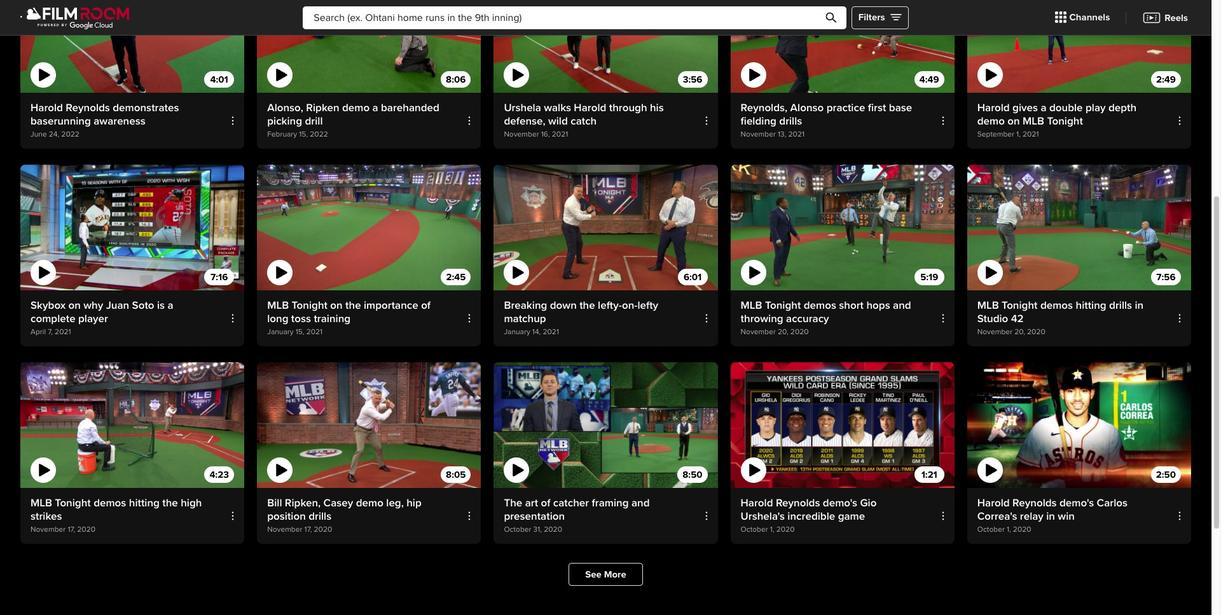 Task type: locate. For each thing, give the bounding box(es) containing it.
0 vertical spatial 15,
[[299, 130, 308, 139]]

relay
[[1020, 511, 1044, 524]]

of inside mlb tonight on the importance of long toss training january 15, 2021
[[421, 299, 431, 313]]

harold up september
[[978, 101, 1010, 115]]

0 horizontal spatial 1,
[[770, 526, 775, 535]]

1 horizontal spatial 17,
[[305, 526, 312, 535]]

1 horizontal spatial in
[[1135, 299, 1144, 313]]

harold inside the harold gives a double play depth demo on mlb tonight september 1, 2021
[[978, 101, 1010, 115]]

long
[[267, 313, 289, 326]]

tonight for mlb tonight demos short hops and throwing accuracy
[[765, 299, 801, 313]]

ripken,
[[285, 497, 321, 511]]

2 2022 from the left
[[310, 130, 328, 139]]

2020 inside mlb tonight demos hitting the high strikes november 17, 2020
[[77, 526, 96, 535]]

mlb tonight demos short hops and throwing accuracy november 20, 2020
[[741, 299, 912, 337]]

gio
[[861, 497, 877, 511]]

0 horizontal spatial a
[[168, 299, 173, 313]]

demo's left 'carlos'
[[1060, 497, 1095, 511]]

the left high
[[162, 497, 178, 511]]

demo
[[342, 101, 370, 115], [978, 115, 1005, 128], [356, 497, 384, 511]]

mlb inside mlb tonight demos hitting the high strikes november 17, 2020
[[31, 497, 52, 511]]

2021
[[552, 130, 568, 139], [789, 130, 805, 139], [1023, 130, 1039, 139], [55, 328, 71, 337], [306, 328, 323, 337], [543, 328, 559, 337]]

0 horizontal spatial demo's
[[823, 497, 858, 511]]

reynolds inside "harold reynolds demo's carlos correa's relay in win october 1, 2020"
[[1013, 497, 1057, 511]]

0 horizontal spatial october
[[504, 526, 532, 535]]

harold inside "harold reynolds demo's carlos correa's relay in win october 1, 2020"
[[978, 497, 1010, 511]]

2 horizontal spatial drills
[[1110, 299, 1133, 313]]

mlb tonight demos hitting drills in studio 42 november 20, 2020
[[978, 299, 1144, 337]]

november down defense,
[[504, 130, 539, 139]]

1, down urshela's
[[770, 526, 775, 535]]

24,
[[49, 130, 59, 139]]

1 vertical spatial 15,
[[296, 328, 305, 337]]

2021 right 13,
[[789, 130, 805, 139]]

through
[[609, 101, 647, 115]]

demo's for in
[[1060, 497, 1095, 511]]

demos
[[804, 299, 837, 313], [1041, 299, 1074, 313], [94, 497, 126, 511]]

1, inside "harold reynolds demo's carlos correa's relay in win october 1, 2020"
[[1007, 526, 1012, 535]]

player
[[78, 313, 108, 326]]

january inside mlb tonight on the importance of long toss training january 15, 2021
[[267, 328, 294, 337]]

reynolds inside harold reynolds demonstrates baserunning awareness june 24, 2022
[[66, 101, 110, 115]]

and right framing
[[632, 497, 650, 511]]

and
[[893, 299, 912, 313], [632, 497, 650, 511]]

demo left leg,
[[356, 497, 384, 511]]

mlb tonight demos short-hop drill image
[[731, 165, 955, 291]]

a
[[373, 101, 378, 115], [1041, 101, 1047, 115], [168, 299, 173, 313]]

october
[[504, 526, 532, 535], [741, 526, 768, 535], [978, 526, 1005, 535]]

2 horizontal spatial a
[[1041, 101, 1047, 115]]

harold reynolds demo's gio urshela's incredible game october 1, 2020
[[741, 497, 877, 535]]

20, for 42
[[1015, 328, 1026, 337]]

november down strikes
[[31, 526, 66, 535]]

2021 right "7,"
[[55, 328, 71, 337]]

1 horizontal spatial a
[[373, 101, 378, 115]]

january
[[267, 328, 294, 337], [504, 328, 531, 337]]

0 vertical spatial drills
[[780, 115, 803, 128]]

in
[[1135, 299, 1144, 313], [1047, 511, 1056, 524]]

harold right walks
[[574, 101, 607, 115]]

2 horizontal spatial october
[[978, 526, 1005, 535]]

demo's for game
[[823, 497, 858, 511]]

november inside bill ripken, casey demo leg, hip position drills november 17, 2020
[[267, 526, 303, 535]]

1 horizontal spatial reynolds
[[776, 497, 820, 511]]

demo's inside "harold reynolds demo's carlos correa's relay in win october 1, 2020"
[[1060, 497, 1095, 511]]

15,
[[299, 130, 308, 139], [296, 328, 305, 337]]

5:19
[[921, 272, 939, 283]]

2 horizontal spatial 1,
[[1017, 130, 1021, 139]]

see more button
[[569, 564, 643, 587]]

mlb
[[1023, 115, 1045, 128], [267, 299, 289, 313], [741, 299, 763, 313], [978, 299, 999, 313], [31, 497, 52, 511]]

harold left incredible
[[741, 497, 773, 511]]

15, down "toss"
[[296, 328, 305, 337]]

reynolds
[[66, 101, 110, 115], [776, 497, 820, 511], [1013, 497, 1057, 511]]

tonight for mlb tonight demos hitting drills in studio 42
[[1002, 299, 1038, 313]]

presentation
[[504, 511, 565, 524]]

wild
[[548, 115, 568, 128]]

drills inside mlb tonight demos hitting drills in studio 42 november 20, 2020
[[1110, 299, 1133, 313]]

2020 inside harold reynolds demo's gio urshela's incredible game october 1, 2020
[[777, 526, 795, 535]]

hitting for the
[[129, 497, 160, 511]]

the
[[504, 497, 523, 511]]

demos inside the mlb tonight demos short hops and throwing accuracy november 20, 2020
[[804, 299, 837, 313]]

0 vertical spatial hitting
[[1076, 299, 1107, 313]]

a right is
[[168, 299, 173, 313]]

reynolds, alonso practice first base fielding drills november 13, 2021
[[741, 101, 913, 139]]

leg,
[[386, 497, 404, 511]]

channels
[[1070, 12, 1111, 23]]

harold for harold reynolds demonstrates baserunning awareness
[[31, 101, 63, 115]]

20, inside mlb tonight demos hitting drills in studio 42 november 20, 2020
[[1015, 328, 1026, 337]]

1 vertical spatial of
[[541, 497, 551, 511]]

mlb inside mlb tonight demos hitting drills in studio 42 november 20, 2020
[[978, 299, 999, 313]]

0 horizontal spatial hitting
[[129, 497, 160, 511]]

20, down throwing
[[778, 328, 789, 337]]

2021 down wild
[[552, 130, 568, 139]]

0 horizontal spatial on
[[68, 299, 81, 313]]

harold up 24,
[[31, 101, 63, 115]]

15, inside mlb tonight on the importance of long toss training january 15, 2021
[[296, 328, 305, 337]]

november for mlb tonight demos short hops and throwing accuracy
[[741, 328, 776, 337]]

0 horizontal spatial demos
[[94, 497, 126, 511]]

june
[[31, 130, 47, 139]]

0 vertical spatial and
[[893, 299, 912, 313]]

1 horizontal spatial the
[[346, 299, 361, 313]]

filters button
[[852, 6, 909, 29]]

the inside mlb tonight demos hitting the high strikes november 17, 2020
[[162, 497, 178, 511]]

0 horizontal spatial 2022
[[61, 130, 79, 139]]

1 horizontal spatial 1,
[[1007, 526, 1012, 535]]

2 october from the left
[[741, 526, 768, 535]]

mlb for mlb tonight demos hitting drills in studio 42
[[978, 299, 999, 313]]

november
[[504, 130, 539, 139], [741, 130, 776, 139], [741, 328, 776, 337], [978, 328, 1013, 337], [31, 526, 66, 535], [267, 526, 303, 535]]

2021 inside "reynolds, alonso practice first base fielding drills november 13, 2021"
[[789, 130, 805, 139]]

2 demo's from the left
[[1060, 497, 1095, 511]]

practice
[[827, 101, 866, 115]]

17,
[[68, 526, 75, 535], [305, 526, 312, 535]]

2:45
[[446, 272, 466, 283]]

november down studio
[[978, 328, 1013, 337]]

a right gives
[[1041, 101, 1047, 115]]

drills
[[780, 115, 803, 128], [1110, 299, 1133, 313], [309, 511, 332, 524]]

tonight for mlb tonight on the importance of long toss training
[[292, 299, 328, 313]]

20, inside the mlb tonight demos short hops and throwing accuracy november 20, 2020
[[778, 328, 789, 337]]

demo right ripken
[[342, 101, 370, 115]]

0 horizontal spatial and
[[632, 497, 650, 511]]

october inside "harold reynolds demo's carlos correa's relay in win october 1, 2020"
[[978, 526, 1005, 535]]

october for harold reynolds demo's gio urshela's incredible game
[[741, 526, 768, 535]]

demos inside mlb tonight demos hitting drills in studio 42 november 20, 2020
[[1041, 299, 1074, 313]]

1 20, from the left
[[778, 328, 789, 337]]

october left 31,
[[504, 526, 532, 535]]

harold inside harold reynolds demo's gio urshela's incredible game october 1, 2020
[[741, 497, 773, 511]]

january inside breaking down the lefty-on-lefty matchup january 14, 2021
[[504, 328, 531, 337]]

demo inside the harold gives a double play depth demo on mlb tonight september 1, 2021
[[978, 115, 1005, 128]]

november for bill ripken, casey demo leg, hip position drills
[[267, 526, 303, 535]]

harold inside harold reynolds demonstrates baserunning awareness june 24, 2022
[[31, 101, 63, 115]]

october inside harold reynolds demo's gio urshela's incredible game october 1, 2020
[[741, 526, 768, 535]]

reynolds for correa's
[[1013, 497, 1057, 511]]

and inside the mlb tonight demos short hops and throwing accuracy november 20, 2020
[[893, 299, 912, 313]]

on right "toss"
[[330, 299, 343, 313]]

mlb inside the mlb tonight demos short hops and throwing accuracy november 20, 2020
[[741, 299, 763, 313]]

on left why
[[68, 299, 81, 313]]

0 horizontal spatial in
[[1047, 511, 1056, 524]]

2 17, from the left
[[305, 526, 312, 535]]

the left importance
[[346, 299, 361, 313]]

1 vertical spatial in
[[1047, 511, 1056, 524]]

1 october from the left
[[504, 526, 532, 535]]

7,
[[48, 328, 53, 337]]

tonight
[[1048, 115, 1084, 128], [292, 299, 328, 313], [765, 299, 801, 313], [1002, 299, 1038, 313], [55, 497, 91, 511]]

reels
[[1165, 12, 1189, 23]]

2022 right 24,
[[61, 130, 79, 139]]

tonight inside mlb tonight on the importance of long toss training january 15, 2021
[[292, 299, 328, 313]]

harold
[[31, 101, 63, 115], [574, 101, 607, 115], [978, 101, 1010, 115], [741, 497, 773, 511], [978, 497, 1010, 511]]

1 horizontal spatial of
[[541, 497, 551, 511]]

2 horizontal spatial the
[[580, 299, 595, 313]]

november down throwing
[[741, 328, 776, 337]]

harold for harold reynolds demo's gio urshela's incredible game
[[741, 497, 773, 511]]

january down matchup
[[504, 328, 531, 337]]

demos inside mlb tonight demos hitting the high strikes november 17, 2020
[[94, 497, 126, 511]]

on up september
[[1008, 115, 1020, 128]]

skybox
[[31, 299, 66, 313]]

framing
[[592, 497, 629, 511]]

mlb tonight demos hitting the high strikes november 17, 2020
[[31, 497, 202, 535]]

1 demo's from the left
[[823, 497, 858, 511]]

2 20, from the left
[[1015, 328, 1026, 337]]

2021 down gives
[[1023, 130, 1039, 139]]

1 horizontal spatial drills
[[780, 115, 803, 128]]

2 january from the left
[[504, 328, 531, 337]]

15, inside alonso, ripken demo a barehanded picking drill february 15, 2022
[[299, 130, 308, 139]]

0 horizontal spatial drills
[[309, 511, 332, 524]]

2 horizontal spatial on
[[1008, 115, 1020, 128]]

harold left relay
[[978, 497, 1010, 511]]

drills inside bill ripken, casey demo leg, hip position drills november 17, 2020
[[309, 511, 332, 524]]

1 horizontal spatial and
[[893, 299, 912, 313]]

harold for harold reynolds demo's carlos correa's relay in win
[[978, 497, 1010, 511]]

31,
[[534, 526, 542, 535]]

2022 inside harold reynolds demonstrates baserunning awareness june 24, 2022
[[61, 130, 79, 139]]

0 horizontal spatial the
[[162, 497, 178, 511]]

a inside the harold gives a double play depth demo on mlb tonight september 1, 2021
[[1041, 101, 1047, 115]]

mlb tonight's hitting demo image
[[968, 165, 1192, 291]]

2 vertical spatial drills
[[309, 511, 332, 524]]

october down urshela's
[[741, 526, 768, 535]]

17, inside mlb tonight demos hitting the high strikes november 17, 2020
[[68, 526, 75, 535]]

october inside the art of catcher framing and presentation october 31, 2020
[[504, 526, 532, 535]]

the left lefty-
[[580, 299, 595, 313]]

november inside mlb tonight demos hitting drills in studio 42 november 20, 2020
[[978, 328, 1013, 337]]

mlb inside the harold gives a double play depth demo on mlb tonight september 1, 2021
[[1023, 115, 1045, 128]]

0 horizontal spatial of
[[421, 299, 431, 313]]

on
[[1008, 115, 1020, 128], [68, 299, 81, 313], [330, 299, 343, 313]]

reynolds demo's gio urshela image
[[731, 363, 955, 489]]

and right hops
[[893, 299, 912, 313]]

demo's left gio
[[823, 497, 858, 511]]

and inside the art of catcher framing and presentation october 31, 2020
[[632, 497, 650, 511]]

november inside urshela walks harold through his defense, wild catch november 16, 2021
[[504, 130, 539, 139]]

1 horizontal spatial hitting
[[1076, 299, 1107, 313]]

of right art
[[541, 497, 551, 511]]

20,
[[778, 328, 789, 337], [1015, 328, 1026, 337]]

1 january from the left
[[267, 328, 294, 337]]

harold for harold gives a double play depth demo on mlb tonight
[[978, 101, 1010, 115]]

hitting inside mlb tonight demos hitting the high strikes november 17, 2020
[[129, 497, 160, 511]]

2020
[[791, 328, 809, 337], [1028, 328, 1046, 337], [77, 526, 96, 535], [314, 526, 332, 535], [544, 526, 562, 535], [777, 526, 795, 535], [1014, 526, 1032, 535]]

42
[[1012, 313, 1024, 326]]

0 vertical spatial in
[[1135, 299, 1144, 313]]

catch
[[571, 115, 597, 128]]

the importance of long toss image
[[257, 165, 481, 291]]

2021 inside urshela walks harold through his defense, wild catch november 16, 2021
[[552, 130, 568, 139]]

reynolds inside harold reynolds demo's gio urshela's incredible game october 1, 2020
[[776, 497, 820, 511]]

tonight inside mlb tonight demos hitting the high strikes november 17, 2020
[[55, 497, 91, 511]]

october down correa's
[[978, 526, 1005, 535]]

demos for november
[[94, 497, 126, 511]]

0 horizontal spatial 20,
[[778, 328, 789, 337]]

2020 inside mlb tonight demos hitting drills in studio 42 november 20, 2020
[[1028, 328, 1046, 337]]

november inside the mlb tonight demos short hops and throwing accuracy november 20, 2020
[[741, 328, 776, 337]]

depth
[[1109, 101, 1137, 115]]

november down fielding
[[741, 130, 776, 139]]

skybox on why juan soto is a complete player april 7, 2021
[[31, 299, 173, 337]]

1 vertical spatial drills
[[1110, 299, 1133, 313]]

1, down correa's
[[1007, 526, 1012, 535]]

1 horizontal spatial demos
[[804, 299, 837, 313]]

alonso, ripken demo a barehanded picking drill february 15, 2022
[[267, 101, 440, 139]]

2021 right 14,
[[543, 328, 559, 337]]

the art of catcher framing and presentation october 31, 2020
[[504, 497, 650, 535]]

2 horizontal spatial reynolds
[[1013, 497, 1057, 511]]

of
[[421, 299, 431, 313], [541, 497, 551, 511]]

demo's inside harold reynolds demo's gio urshela's incredible game october 1, 2020
[[823, 497, 858, 511]]

demo up september
[[978, 115, 1005, 128]]

harold inside urshela walks harold through his defense, wild catch november 16, 2021
[[574, 101, 607, 115]]

demo inside alonso, ripken demo a barehanded picking drill february 15, 2022
[[342, 101, 370, 115]]

1 2022 from the left
[[61, 130, 79, 139]]

on inside mlb tonight on the importance of long toss training january 15, 2021
[[330, 299, 343, 313]]

0 vertical spatial of
[[421, 299, 431, 313]]

on inside skybox on why juan soto is a complete player april 7, 2021
[[68, 299, 81, 313]]

0 horizontal spatial january
[[267, 328, 294, 337]]

tonight inside the mlb tonight demos short hops and throwing accuracy november 20, 2020
[[765, 299, 801, 313]]

mlb inside mlb tonight on the importance of long toss training january 15, 2021
[[267, 299, 289, 313]]

1 horizontal spatial january
[[504, 328, 531, 337]]

urshela
[[504, 101, 541, 115]]

november down position on the bottom left of page
[[267, 526, 303, 535]]

2021 down "toss"
[[306, 328, 323, 337]]

lefty vs lefty demonstration image
[[494, 165, 718, 291]]

hitting
[[1076, 299, 1107, 313], [129, 497, 160, 511]]

2 horizontal spatial demos
[[1041, 299, 1074, 313]]

1 horizontal spatial 20,
[[1015, 328, 1026, 337]]

drills inside "reynolds, alonso practice first base fielding drills november 13, 2021"
[[780, 115, 803, 128]]

20, down 42
[[1015, 328, 1026, 337]]

tonight inside mlb tonight demos hitting drills in studio 42 november 20, 2020
[[1002, 299, 1038, 313]]

down
[[550, 299, 577, 313]]

15, down drill
[[299, 130, 308, 139]]

a left 'barehanded'
[[373, 101, 378, 115]]

0 horizontal spatial reynolds
[[66, 101, 110, 115]]

1 horizontal spatial on
[[330, 299, 343, 313]]

juan
[[106, 299, 129, 313]]

breaking
[[504, 299, 547, 313]]

1 horizontal spatial october
[[741, 526, 768, 535]]

1 horizontal spatial 2022
[[310, 130, 328, 139]]

and for mlb tonight demos short hops and throwing accuracy
[[893, 299, 912, 313]]

1 horizontal spatial demo's
[[1060, 497, 1095, 511]]

lefty
[[638, 299, 659, 313]]

january down long
[[267, 328, 294, 337]]

defense,
[[504, 115, 546, 128]]

3 october from the left
[[978, 526, 1005, 535]]

1, right september
[[1017, 130, 1021, 139]]

1 17, from the left
[[68, 526, 75, 535]]

hitting inside mlb tonight demos hitting drills in studio 42 november 20, 2020
[[1076, 299, 1107, 313]]

1 vertical spatial and
[[632, 497, 650, 511]]

toss
[[291, 313, 311, 326]]

1 vertical spatial hitting
[[129, 497, 160, 511]]

2022 down drill
[[310, 130, 328, 139]]

1,
[[1017, 130, 1021, 139], [770, 526, 775, 535], [1007, 526, 1012, 535]]

of right importance
[[421, 299, 431, 313]]

0 horizontal spatial 17,
[[68, 526, 75, 535]]

hitting for drills
[[1076, 299, 1107, 313]]

2:49
[[1157, 74, 1176, 85]]



Task type: vqa. For each thing, say whether or not it's contained in the screenshot.
STL link to the bottom
no



Task type: describe. For each thing, give the bounding box(es) containing it.
catcher framing and presentation image
[[494, 363, 718, 489]]

bill ripken, casey demo leg, hip position drills november 17, 2020
[[267, 497, 422, 535]]

channels button
[[1046, 4, 1120, 31]]

reynolds for urshela's
[[776, 497, 820, 511]]

demos for 42
[[1041, 299, 1074, 313]]

lefty-
[[598, 299, 622, 313]]

mlb for mlb tonight demos hitting the high strikes
[[31, 497, 52, 511]]

hops
[[867, 299, 891, 313]]

urshela demos his defense image
[[494, 0, 718, 93]]

a inside alonso, ripken demo a barehanded picking drill february 15, 2022
[[373, 101, 378, 115]]

in inside "harold reynolds demo's carlos correa's relay in win october 1, 2020"
[[1047, 511, 1056, 524]]

2020 inside bill ripken, casey demo leg, hip position drills november 17, 2020
[[314, 526, 332, 535]]

2021 inside mlb tonight on the importance of long toss training january 15, 2021
[[306, 328, 323, 337]]

base
[[889, 101, 913, 115]]

incredible
[[788, 511, 836, 524]]

more
[[604, 570, 627, 581]]

in inside mlb tonight demos hitting drills in studio 42 november 20, 2020
[[1135, 299, 1144, 313]]

a inside skybox on why juan soto is a complete player april 7, 2021
[[168, 299, 173, 313]]

barehanded
[[381, 101, 440, 115]]

and for the art of catcher framing and presentation
[[632, 497, 650, 511]]

play
[[1086, 101, 1106, 115]]

6:01
[[684, 272, 702, 283]]

harold gives a double play depth demo on mlb tonight september 1, 2021
[[978, 101, 1137, 139]]

position
[[267, 511, 306, 524]]

2:50
[[1157, 470, 1176, 481]]

mlb film room - powered by google cloud image
[[20, 5, 130, 30]]

on inside the harold gives a double play depth demo on mlb tonight september 1, 2021
[[1008, 115, 1020, 128]]

accuracy
[[786, 313, 830, 326]]

baserunning
[[31, 115, 91, 128]]

complete
[[31, 313, 75, 326]]

barehanded picking drill image
[[257, 0, 481, 93]]

september
[[978, 130, 1015, 139]]

13,
[[778, 130, 787, 139]]

carlos
[[1097, 497, 1128, 511]]

strikes
[[31, 511, 62, 524]]

throwing
[[741, 313, 784, 326]]

game
[[838, 511, 866, 524]]

breaking down the lefty-on-lefty matchup january 14, 2021
[[504, 299, 659, 337]]

2021 inside the harold gives a double play depth demo on mlb tonight september 1, 2021
[[1023, 130, 1039, 139]]

first base gold glove demo image
[[731, 0, 955, 93]]

picking
[[267, 115, 302, 128]]

february
[[267, 130, 297, 139]]

urshela's
[[741, 511, 785, 524]]

8:05
[[446, 470, 466, 481]]

hip
[[407, 497, 422, 511]]

16,
[[541, 130, 550, 139]]

1, inside harold reynolds demo's gio urshela's incredible game october 1, 2020
[[770, 526, 775, 535]]

urshela walks harold through his defense, wild catch november 16, 2021
[[504, 101, 664, 139]]

drill
[[305, 115, 323, 128]]

gives
[[1013, 101, 1039, 115]]

reynolds for awareness
[[66, 101, 110, 115]]

double
[[1050, 101, 1083, 115]]

the inside mlb tonight on the importance of long toss training january 15, 2021
[[346, 299, 361, 313]]

october for the art of catcher framing and presentation
[[504, 526, 532, 535]]

high
[[181, 497, 202, 511]]

november inside mlb tonight demos hitting the high strikes november 17, 2020
[[31, 526, 66, 535]]

hitting the high strike image
[[20, 363, 244, 489]]

2020 inside the mlb tonight demos short hops and throwing accuracy november 20, 2020
[[791, 328, 809, 337]]

4:49
[[920, 74, 940, 85]]

harold demo's running awareness image
[[20, 0, 244, 93]]

casey
[[324, 497, 353, 511]]

tonight for mlb tonight demos hitting the high strikes
[[55, 497, 91, 511]]

2020 inside "harold reynolds demo's carlos correa's relay in win october 1, 2020"
[[1014, 526, 1032, 535]]

bill
[[267, 497, 282, 511]]

the inside breaking down the lefty-on-lefty matchup january 14, 2021
[[580, 299, 595, 313]]

harold reynolds demonstrates baserunning awareness june 24, 2022
[[31, 101, 179, 139]]

demo inside bill ripken, casey demo leg, hip position drills november 17, 2020
[[356, 497, 384, 511]]

Free text search text field
[[303, 6, 847, 29]]

november inside "reynolds, alonso practice first base fielding drills november 13, 2021"
[[741, 130, 776, 139]]

catcher
[[553, 497, 589, 511]]

is
[[157, 299, 165, 313]]

training
[[314, 313, 351, 326]]

ripken
[[306, 101, 339, 115]]

correa's
[[978, 511, 1018, 524]]

on-
[[622, 299, 638, 313]]

7:16
[[211, 272, 228, 283]]

november for urshela walks harold through his defense, wild catch
[[504, 130, 539, 139]]

mlb for mlb tonight on the importance of long toss training
[[267, 299, 289, 313]]

april
[[31, 328, 46, 337]]

1, inside the harold gives a double play depth demo on mlb tonight september 1, 2021
[[1017, 130, 1021, 139]]

2021 inside skybox on why juan soto is a complete player april 7, 2021
[[55, 328, 71, 337]]

mlb for mlb tonight demos short hops and throwing accuracy
[[741, 299, 763, 313]]

reynolds,
[[741, 101, 788, 115]]

filters
[[859, 12, 886, 23]]

see
[[586, 570, 602, 581]]

8:50
[[683, 470, 703, 481]]

1:21
[[922, 470, 938, 481]]

reynolds demo's carlos correa image
[[968, 363, 1192, 489]]

first
[[868, 101, 887, 115]]

2020 inside the art of catcher framing and presentation october 31, 2020
[[544, 526, 562, 535]]

double play depth demo image
[[968, 0, 1192, 93]]

4:23
[[210, 470, 229, 481]]

14,
[[532, 328, 541, 337]]

his
[[650, 101, 664, 115]]

skybox on juan soto's talent image
[[20, 165, 244, 291]]

november for mlb tonight demos hitting drills in studio 42
[[978, 328, 1013, 337]]

4:01
[[210, 74, 228, 85]]

2022 inside alonso, ripken demo a barehanded picking drill february 15, 2022
[[310, 130, 328, 139]]

7:56
[[1157, 272, 1176, 283]]

mlb tonight on the importance of long toss training january 15, 2021
[[267, 299, 431, 337]]

20, for accuracy
[[778, 328, 789, 337]]

why
[[84, 299, 103, 313]]

win
[[1058, 511, 1075, 524]]

studio
[[978, 313, 1009, 326]]

harold reynolds demo's carlos correa's relay in win october 1, 2020
[[978, 497, 1128, 535]]

demos for accuracy
[[804, 299, 837, 313]]

demos, drills with leg position image
[[257, 363, 481, 489]]

tonight inside the harold gives a double play depth demo on mlb tonight september 1, 2021
[[1048, 115, 1084, 128]]

of inside the art of catcher framing and presentation october 31, 2020
[[541, 497, 551, 511]]

art
[[525, 497, 538, 511]]

walks
[[544, 101, 571, 115]]

matchup
[[504, 313, 546, 326]]

alonso
[[791, 101, 824, 115]]

17, inside bill ripken, casey demo leg, hip position drills november 17, 2020
[[305, 526, 312, 535]]

alonso,
[[267, 101, 303, 115]]

demonstrates
[[113, 101, 179, 115]]

2021 inside breaking down the lefty-on-lefty matchup january 14, 2021
[[543, 328, 559, 337]]

awareness
[[94, 115, 146, 128]]



